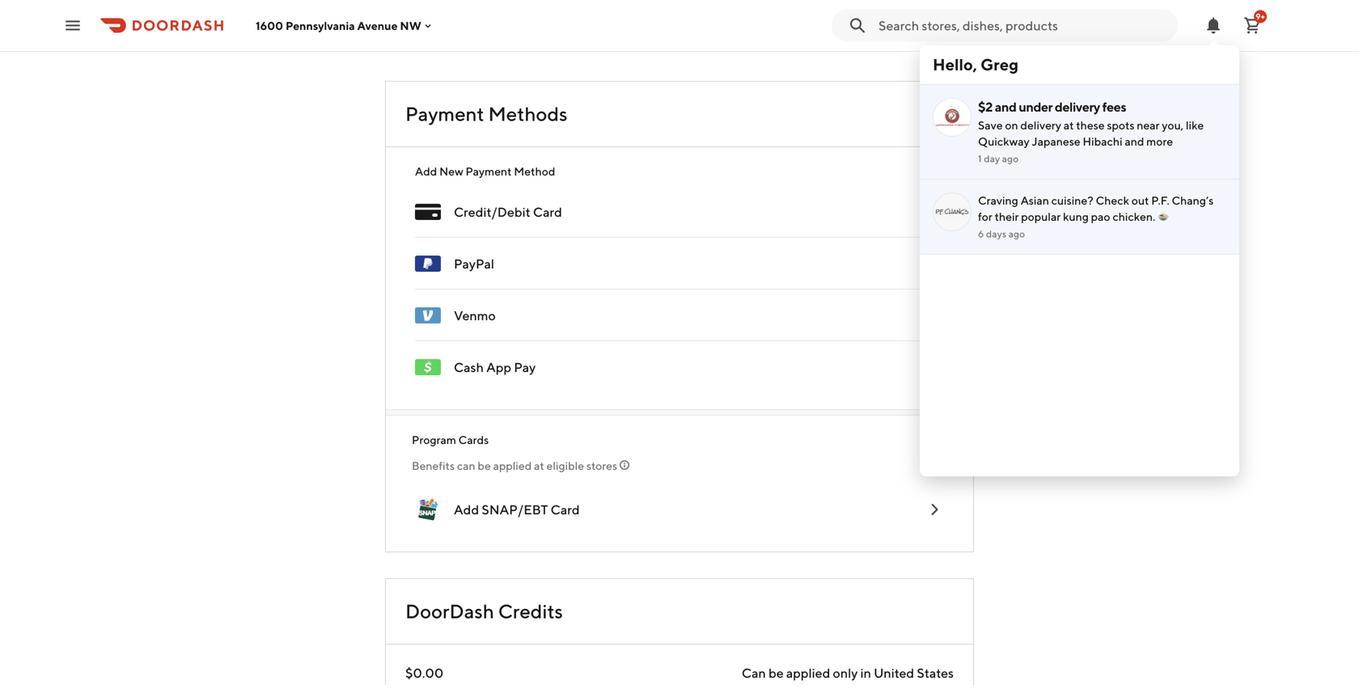 Task type: locate. For each thing, give the bounding box(es) containing it.
1 vertical spatial at
[[534, 459, 544, 473]]

near
[[1137, 119, 1160, 132]]

0 vertical spatial at
[[1064, 119, 1074, 132]]

1 vertical spatial add new payment method image
[[925, 500, 944, 520]]

united
[[874, 666, 915, 681]]

at inside "benefits can be applied at eligible stores" button
[[534, 459, 544, 473]]

ago inside craving asian cuisine? check out p.f. chang's for their popular kung pao chicken. 🍲 6 days ago
[[1009, 228, 1025, 240]]

add
[[415, 165, 437, 178], [454, 502, 479, 518]]

ago down their
[[1009, 228, 1025, 240]]

1 horizontal spatial at
[[1064, 119, 1074, 132]]

snap/ebt
[[482, 502, 548, 518]]

1 horizontal spatial and
[[1125, 135, 1145, 148]]

can be applied only in united states
[[742, 666, 954, 681]]

add right add snap/ebt card image
[[454, 502, 479, 518]]

applied
[[493, 459, 532, 473], [786, 666, 831, 681]]

0 horizontal spatial at
[[534, 459, 544, 473]]

at up japanese
[[1064, 119, 1074, 132]]

applied left only
[[786, 666, 831, 681]]

at left eligible
[[534, 459, 544, 473]]

be inside button
[[478, 459, 491, 473]]

payment methods
[[405, 102, 568, 125]]

program cards
[[412, 433, 489, 447]]

1 horizontal spatial be
[[769, 666, 784, 681]]

and
[[995, 99, 1017, 115], [1125, 135, 1145, 148]]

0 vertical spatial add new payment method image
[[925, 202, 944, 222]]

show menu image
[[415, 199, 441, 225]]

$2
[[978, 99, 993, 115]]

0 vertical spatial card
[[533, 204, 562, 220]]

$2 and under delivery fees save on delivery at these spots near you, like quickway japanese hibachi and more 1 day ago
[[978, 99, 1204, 164]]

doordash
[[405, 600, 494, 623]]

menu
[[402, 163, 957, 393]]

benefits can be applied at eligible stores
[[412, 459, 617, 473]]

avenue
[[357, 19, 398, 32]]

1 vertical spatial delivery
[[1021, 119, 1062, 132]]

0 vertical spatial be
[[478, 459, 491, 473]]

1 add new payment method image from the top
[[925, 202, 944, 222]]

for
[[978, 210, 993, 223]]

applied up snap/ebt
[[493, 459, 532, 473]]

hello,
[[933, 55, 978, 74]]

check
[[1096, 194, 1130, 207]]

card down method
[[533, 204, 562, 220]]

delivery
[[1055, 99, 1100, 115], [1021, 119, 1062, 132]]

0 horizontal spatial add
[[415, 165, 437, 178]]

cash
[[454, 360, 484, 375]]

1 vertical spatial and
[[1125, 135, 1145, 148]]

add new payment method image
[[925, 202, 944, 222], [925, 500, 944, 520]]

card down eligible
[[551, 502, 580, 518]]

0 horizontal spatial be
[[478, 459, 491, 473]]

9+ button
[[1237, 9, 1269, 42]]

1600 pennsylvania avenue nw button
[[256, 19, 434, 32]]

add left new
[[415, 165, 437, 178]]

menu containing credit/debit card
[[402, 163, 957, 393]]

1 vertical spatial applied
[[786, 666, 831, 681]]

add snap/ebt card
[[454, 502, 580, 518]]

0 vertical spatial ago
[[1002, 153, 1019, 164]]

2 add new payment method image from the top
[[925, 500, 944, 520]]

payment up new
[[405, 102, 484, 125]]

hello, greg
[[933, 55, 1019, 74]]

method
[[514, 165, 555, 178]]

be
[[478, 459, 491, 473], [769, 666, 784, 681]]

🍲
[[1158, 210, 1169, 223]]

card
[[533, 204, 562, 220], [551, 502, 580, 518]]

delivery up "these"
[[1055, 99, 1100, 115]]

and up the on
[[995, 99, 1017, 115]]

add new payment method
[[415, 165, 555, 178]]

venmo button
[[402, 290, 957, 342]]

1 vertical spatial card
[[551, 502, 580, 518]]

ago right 'day' at the right
[[1002, 153, 1019, 164]]

pay
[[514, 360, 536, 375]]

pao
[[1091, 210, 1111, 223]]

0 horizontal spatial applied
[[493, 459, 532, 473]]

in
[[861, 666, 872, 681]]

1 vertical spatial ago
[[1009, 228, 1025, 240]]

1 horizontal spatial add
[[454, 502, 479, 518]]

0 vertical spatial add
[[415, 165, 437, 178]]

1 vertical spatial add
[[454, 502, 479, 518]]

at
[[1064, 119, 1074, 132], [534, 459, 544, 473]]

payment right new
[[466, 165, 512, 178]]

ago
[[1002, 153, 1019, 164], [1009, 228, 1025, 240]]

program
[[412, 433, 456, 447]]

asian
[[1021, 194, 1049, 207]]

delivery down under
[[1021, 119, 1062, 132]]

0 horizontal spatial and
[[995, 99, 1017, 115]]

0 vertical spatial applied
[[493, 459, 532, 473]]

Store search: begin typing to search for stores available on DoorDash text field
[[879, 17, 1169, 34]]

1600
[[256, 19, 283, 32]]

and down near
[[1125, 135, 1145, 148]]

like
[[1186, 119, 1204, 132]]

add new payment method image for credit/debit card
[[925, 202, 944, 222]]

kung
[[1063, 210, 1089, 223]]

day
[[984, 153, 1000, 164]]

1 horizontal spatial applied
[[786, 666, 831, 681]]

payment
[[405, 102, 484, 125], [466, 165, 512, 178]]

add for add snap/ebt card
[[454, 502, 479, 518]]

cash app pay button
[[402, 342, 957, 393]]



Task type: describe. For each thing, give the bounding box(es) containing it.
1 items, open order cart image
[[1243, 16, 1262, 35]]

credit/debit
[[454, 204, 531, 220]]

cards
[[459, 433, 489, 447]]

out
[[1132, 194, 1149, 207]]

1
[[978, 153, 982, 164]]

1 vertical spatial be
[[769, 666, 784, 681]]

on
[[1005, 119, 1019, 132]]

add new payment method image
[[925, 254, 944, 274]]

doordash credits
[[405, 600, 563, 623]]

notification bell image
[[1204, 16, 1224, 35]]

quickway
[[978, 135, 1030, 148]]

japanese
[[1032, 135, 1081, 148]]

pennsylvania
[[286, 19, 355, 32]]

stores
[[587, 459, 617, 473]]

add snap/ebt card image
[[415, 497, 441, 523]]

can
[[742, 666, 766, 681]]

benefits
[[412, 459, 455, 473]]

craving
[[978, 194, 1019, 207]]

craving asian cuisine? check out p.f. chang's for their popular kung pao chicken. 🍲 6 days ago
[[978, 194, 1214, 240]]

0 vertical spatial and
[[995, 99, 1017, 115]]

add for add new payment method
[[415, 165, 437, 178]]

only
[[833, 666, 858, 681]]

states
[[917, 666, 954, 681]]

greg
[[981, 55, 1019, 74]]

open menu image
[[63, 16, 83, 35]]

methods
[[488, 102, 568, 125]]

6
[[978, 228, 984, 240]]

credits
[[498, 600, 563, 623]]

under
[[1019, 99, 1053, 115]]

applied inside button
[[493, 459, 532, 473]]

their
[[995, 210, 1019, 223]]

you,
[[1162, 119, 1184, 132]]

9+
[[1256, 12, 1265, 21]]

cash app pay
[[454, 360, 536, 375]]

chang's
[[1172, 194, 1214, 207]]

$0.00
[[405, 666, 444, 681]]

at inside "$2 and under delivery fees save on delivery at these spots near you, like quickway japanese hibachi and more 1 day ago"
[[1064, 119, 1074, 132]]

new
[[440, 165, 463, 178]]

ago inside "$2 and under delivery fees save on delivery at these spots near you, like quickway japanese hibachi and more 1 day ago"
[[1002, 153, 1019, 164]]

days
[[986, 228, 1007, 240]]

credit/debit card
[[454, 204, 562, 220]]

0 vertical spatial payment
[[405, 102, 484, 125]]

0 vertical spatial delivery
[[1055, 99, 1100, 115]]

p.f.
[[1152, 194, 1170, 207]]

eligible
[[547, 459, 584, 473]]

cuisine?
[[1052, 194, 1094, 207]]

can
[[457, 459, 476, 473]]

more
[[1147, 135, 1174, 148]]

these
[[1077, 119, 1105, 132]]

chicken.
[[1113, 210, 1156, 223]]

add new payment method image for add snap/ebt card
[[925, 500, 944, 520]]

fees
[[1103, 99, 1127, 115]]

1 vertical spatial payment
[[466, 165, 512, 178]]

venmo
[[454, 308, 496, 323]]

popular
[[1021, 210, 1061, 223]]

app
[[486, 360, 511, 375]]

1600 pennsylvania avenue nw
[[256, 19, 421, 32]]

nw
[[400, 19, 421, 32]]

paypal
[[454, 256, 495, 272]]

spots
[[1107, 119, 1135, 132]]

save
[[978, 119, 1003, 132]]

hibachi
[[1083, 135, 1123, 148]]

benefits can be applied at eligible stores button
[[412, 458, 948, 474]]



Task type: vqa. For each thing, say whether or not it's contained in the screenshot.
DoorDash
yes



